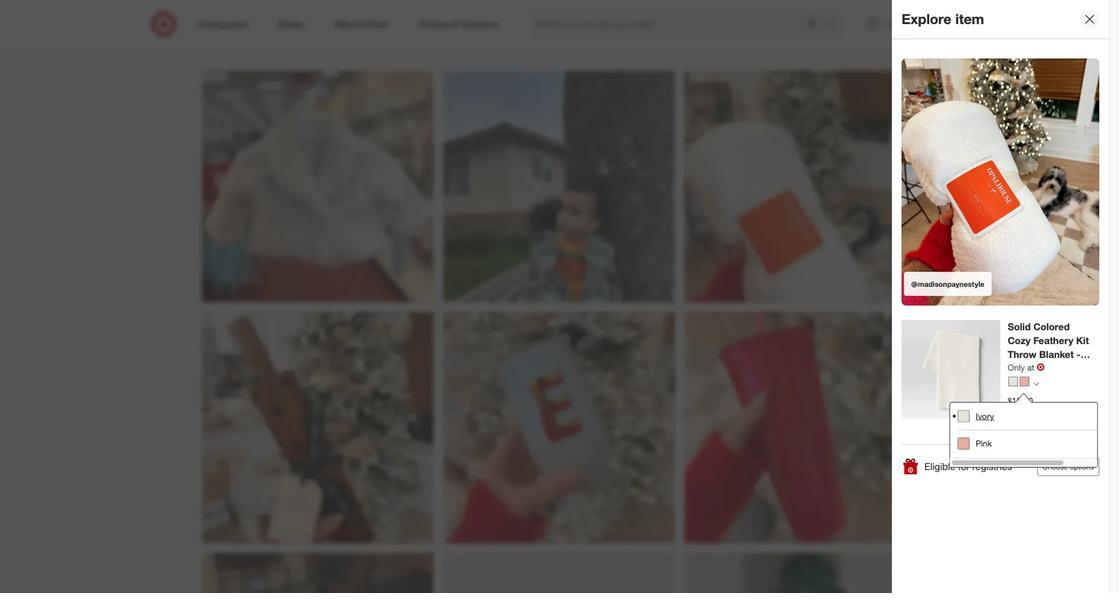 Task type: locate. For each thing, give the bounding box(es) containing it.
2 horizontal spatial (
[[803, 33, 805, 42]]

choose options
[[1043, 463, 1095, 472]]

(
[[635, 33, 637, 42], [716, 33, 718, 42], [803, 33, 805, 42]]

ivory link
[[958, 403, 1119, 431]]

2 ) from the left
[[653, 33, 655, 42]]

blanket
[[1040, 349, 1075, 361]]

add to cart button
[[1008, 416, 1058, 435]]

feathery
[[1034, 335, 1074, 347]]

clothing link
[[454, 23, 539, 52]]

) right beauty
[[734, 33, 736, 42]]

solid colored cozy feathery kit throw blanket - opalhouse™ link
[[1008, 320, 1093, 374]]

registries
[[973, 461, 1013, 473]]

options
[[1071, 463, 1095, 472]]

kit
[[1077, 335, 1090, 347]]

ivory image
[[1009, 377, 1019, 387]]

) left search button
[[817, 33, 819, 42]]

cart
[[1039, 421, 1053, 430]]

( right kids
[[803, 33, 805, 42]]

1 ) from the left
[[433, 33, 435, 42]]

colored
[[1034, 321, 1071, 333]]

shoes
[[553, 32, 577, 43]]

7426
[[322, 33, 338, 42]]

( inside 'kids ( 509 )'
[[803, 33, 805, 42]]

kids
[[784, 32, 801, 43]]

4 ) from the left
[[817, 33, 819, 42]]

accessories
[[587, 32, 633, 43]]

&
[[579, 32, 585, 43]]

3 ( from the left
[[803, 33, 805, 42]]

3 ) from the left
[[734, 33, 736, 42]]

2 ( from the left
[[716, 33, 718, 42]]

( inside beauty ( 8746 )
[[716, 33, 718, 42]]

eligible for registries
[[925, 461, 1013, 473]]

solid colored cozy feathery kit throw blanket - opalhouse™ image
[[902, 320, 1001, 419]]

add
[[1014, 421, 1028, 430]]

user image by @madisonpaynestyle image inside explore item dialog
[[902, 59, 1100, 306]]

1912
[[637, 33, 653, 42]]

for
[[959, 461, 970, 473]]

pink
[[976, 439, 992, 450]]

explore
[[902, 11, 952, 28]]

2087
[[417, 33, 433, 42]]

shoes & accessories ( 1912 )
[[553, 32, 655, 43]]

8746
[[718, 33, 734, 42]]

choose options button
[[1038, 457, 1100, 477]]

1 ( from the left
[[635, 33, 637, 42]]

furniture 2087 )
[[379, 32, 435, 43]]

( right beauty
[[716, 33, 718, 42]]

furniture
[[379, 32, 413, 43]]

( right accessories
[[635, 33, 637, 42]]

pink image
[[1020, 377, 1030, 387]]

user image by @madisonpaynestyle image
[[902, 59, 1100, 306], [685, 71, 917, 303], [202, 313, 434, 544], [444, 313, 675, 544], [685, 313, 917, 544]]

at
[[1028, 362, 1035, 373]]

home 7426
[[295, 32, 338, 43]]

1 horizontal spatial (
[[716, 33, 718, 42]]

@madisonpaynestyle button
[[902, 59, 1100, 306]]

search
[[821, 19, 850, 31]]

) right accessories
[[653, 33, 655, 42]]

)
[[433, 33, 435, 42], [653, 33, 655, 42], [734, 33, 736, 42], [817, 33, 819, 42]]

) right furniture
[[433, 33, 435, 42]]

item
[[956, 11, 985, 28]]

clothing
[[469, 32, 501, 43]]

0 horizontal spatial (
[[635, 33, 637, 42]]

What can we help you find? suggestions appear below search field
[[529, 11, 829, 37]]

add to cart
[[1014, 421, 1053, 430]]

509
[[805, 33, 817, 42]]

user image by @wild___wild___weston image
[[444, 71, 675, 303]]

solid colored cozy feathery kit throw blanket - opalhouse™
[[1008, 321, 1090, 374]]

all colors image
[[1034, 382, 1040, 387]]

user image by @dailystealsforyou image
[[202, 71, 434, 303]]



Task type: vqa. For each thing, say whether or not it's contained in the screenshot.
Your
no



Task type: describe. For each thing, give the bounding box(es) containing it.
throw
[[1008, 349, 1037, 361]]

eligible
[[925, 461, 956, 473]]

$15.00
[[1008, 396, 1034, 406]]

) inside beauty ( 8746 )
[[734, 33, 736, 42]]

( for beauty
[[716, 33, 718, 42]]

@madisonpaynestyle
[[912, 280, 985, 289]]

( for kids
[[803, 33, 805, 42]]

beauty
[[688, 32, 714, 43]]

pink link
[[958, 431, 1119, 458]]

) inside furniture 2087 )
[[433, 33, 435, 42]]

ivory
[[976, 412, 995, 422]]

only at ¬
[[1008, 362, 1045, 374]]

@madisonpaynestyle link
[[902, 59, 1100, 306]]

) inside shoes & accessories ( 1912 )
[[653, 33, 655, 42]]

to
[[1030, 421, 1037, 430]]

all colors element
[[1034, 380, 1040, 387]]

¬
[[1038, 362, 1045, 374]]

home
[[295, 32, 318, 43]]

explore item dialog
[[893, 0, 1119, 594]]

explore item
[[902, 11, 985, 28]]

only
[[1008, 362, 1026, 373]]

search button
[[821, 11, 850, 40]]

solid
[[1008, 321, 1031, 333]]

-
[[1077, 349, 1081, 361]]

opalhouse™
[[1008, 363, 1064, 374]]

beauty ( 8746 )
[[688, 32, 736, 43]]

user image by @teachmehowtodemo image
[[202, 554, 434, 594]]

kids ( 509 )
[[784, 32, 819, 43]]

user image by @bbwaddict_shae image
[[685, 554, 917, 594]]

( inside shoes & accessories ( 1912 )
[[635, 33, 637, 42]]

cozy
[[1008, 335, 1031, 347]]

) inside 'kids ( 509 )'
[[817, 33, 819, 42]]

choose
[[1043, 463, 1069, 472]]



